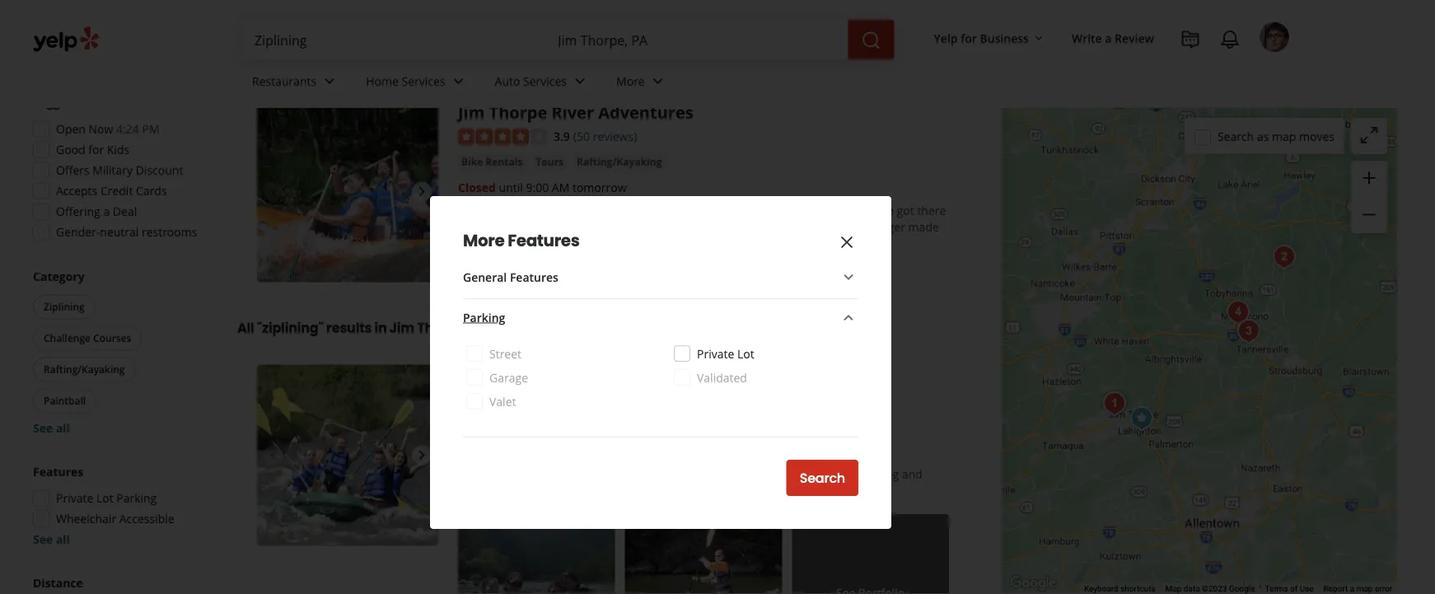 Task type: describe. For each thing, give the bounding box(es) containing it.
results
[[311, 55, 360, 74]]

1
[[458, 365, 468, 387]]

all
[[237, 319, 254, 337]]

paintball button
[[33, 389, 97, 413]]

0 vertical spatial thorpe,
[[465, 9, 540, 37]]

services for home services
[[402, 73, 445, 89]]

lot for private lot parking
[[96, 490, 113, 506]]

1 horizontal spatial in
[[781, 466, 791, 482]]

the down couple
[[694, 219, 712, 235]]

3.9 link
[[554, 126, 570, 144]]

of down friends
[[759, 219, 770, 235]]

for for yelp
[[961, 30, 977, 46]]

services for auto services
[[523, 73, 567, 89]]

"great
[[476, 466, 508, 482]]

military
[[93, 162, 133, 178]]

a for write a review
[[1105, 30, 1112, 46]]

pennsylvania
[[470, 319, 561, 337]]

good
[[56, 142, 85, 157]]

day
[[793, 219, 813, 235]]

now
[[89, 121, 113, 137]]

until
[[499, 179, 523, 195]]

suggested
[[33, 95, 92, 110]]

auto services
[[495, 73, 567, 89]]

had inside "i went to jim thorpe last summer w/ a couple of friends and had a blast! we got there late because of major traffic and missed the last trip of the day but the manager made an…"
[[804, 202, 825, 218]]

blast!
[[837, 202, 874, 218]]

tours link
[[533, 153, 567, 170]]

jim thorpe river adventures link
[[458, 101, 694, 124]]

as
[[1257, 128, 1269, 144]]

user actions element
[[921, 21, 1313, 122]]

restaurants
[[252, 73, 317, 89]]

results
[[326, 319, 372, 337]]

private lot
[[697, 346, 754, 361]]

bike rentals link
[[458, 153, 526, 170]]

to inside "i went to jim thorpe last summer w/ a couple of friends and had a blast! we got there late because of major traffic and missed the last trip of the day but the manager made an…"
[[516, 202, 527, 218]]

of up trip
[[726, 202, 737, 218]]

cards
[[136, 183, 167, 199]]

gender-
[[56, 224, 100, 240]]

group containing suggested
[[28, 94, 204, 245]]

went
[[487, 202, 513, 218]]

parking button
[[463, 308, 859, 329]]

error
[[1375, 584, 1393, 594]]

keyboard shortcuts button
[[1084, 583, 1156, 594]]

an…"
[[476, 235, 503, 251]]

paintball
[[44, 394, 86, 407]]

data
[[1184, 584, 1200, 594]]

all for category
[[56, 420, 70, 436]]

yelp
[[934, 30, 958, 46]]

restaurants link
[[239, 59, 353, 107]]

the down blast!
[[837, 219, 854, 235]]

business
[[980, 30, 1029, 46]]

next image
[[412, 445, 432, 465]]

search for search
[[800, 469, 845, 487]]

0 horizontal spatial last
[[592, 202, 610, 218]]

(50 reviews)
[[573, 128, 637, 144]]

write a review
[[1072, 30, 1154, 46]]

tours button
[[533, 153, 567, 170]]

validated
[[697, 370, 747, 385]]

parking inside group
[[116, 490, 157, 506]]

0 vertical spatial in
[[374, 319, 387, 337]]

0 horizontal spatial jim thorpe river adventures image
[[257, 101, 438, 282]]

good for kids
[[56, 142, 130, 157]]

challenge
[[44, 331, 91, 345]]

wheelchair accessible
[[56, 511, 174, 527]]

report a map error link
[[1324, 584, 1393, 594]]

search button
[[787, 460, 859, 496]]

and up day
[[781, 202, 801, 218]]

16 chevron down v2 image
[[1032, 32, 1046, 45]]

shortcuts
[[1121, 584, 1156, 594]]

discount
[[136, 162, 183, 178]]

general features button
[[463, 267, 859, 288]]

closed until 9:00 am tomorrow
[[458, 179, 627, 195]]

tours
[[536, 155, 564, 168]]

best ziplining near jim thorpe, pa
[[237, 9, 570, 37]]

for for good
[[88, 142, 104, 157]]

review
[[1115, 30, 1154, 46]]

search image
[[862, 31, 881, 50]]

home
[[366, 73, 399, 89]]

24 chevron down v2 image for home services
[[449, 71, 468, 91]]

whitewater rafting adventures link
[[477, 365, 737, 387]]

category
[[33, 269, 85, 284]]

moves
[[1299, 128, 1335, 144]]

tomorrow
[[573, 179, 627, 195]]

24 chevron down v2 image for parking
[[839, 308, 859, 327]]

1 vertical spatial adventures
[[642, 365, 737, 387]]

24 chevron down v2 image for general features
[[839, 267, 859, 287]]

(50 reviews) link
[[573, 126, 637, 144]]

jim right 'results'
[[390, 319, 415, 337]]

a for offering a deal
[[103, 204, 110, 219]]

traffic
[[595, 219, 627, 235]]

rafting
[[578, 365, 637, 387]]

private lot parking
[[56, 490, 157, 506]]

expand map image
[[1360, 125, 1379, 145]]

map region
[[862, 0, 1435, 594]]

a for report a map error
[[1350, 584, 1355, 594]]

home services
[[366, 73, 445, 89]]

0 horizontal spatial thorpe
[[489, 101, 547, 124]]

terms of use
[[1265, 584, 1314, 594]]

accepts
[[56, 183, 97, 199]]

bike
[[461, 155, 483, 168]]

offering
[[56, 204, 100, 219]]

bike rentals button
[[458, 153, 526, 170]]

and down summer
[[630, 219, 650, 235]]

bike rentals
[[461, 155, 523, 168]]

see all for features
[[33, 531, 70, 547]]

previous image
[[264, 445, 283, 465]]

write
[[1072, 30, 1102, 46]]

near
[[374, 9, 420, 37]]

open now 4:24 pm
[[56, 121, 159, 137]]

1 . whitewater rafting adventures
[[458, 365, 737, 387]]

©2023
[[1202, 584, 1227, 594]]

3.9 star rating image
[[458, 129, 547, 145]]

valet
[[489, 393, 516, 409]]

jim up 3.9 star rating "image"
[[458, 101, 485, 124]]

projects image
[[1181, 30, 1201, 49]]

more features dialog
[[0, 0, 1435, 594]]

we
[[877, 202, 894, 218]]

offers military discount
[[56, 162, 183, 178]]

1 vertical spatial last
[[715, 219, 734, 235]]

1 vertical spatial to
[[707, 466, 718, 482]]

previous image
[[264, 182, 283, 201]]

1 slideshow element from the top
[[257, 101, 438, 282]]

camelback mountain adventures image
[[1233, 315, 1266, 348]]

0 vertical spatial ziplining
[[284, 9, 370, 37]]

major
[[561, 219, 592, 235]]

9:00
[[526, 179, 549, 195]]

features for general features
[[510, 269, 559, 285]]

distance
[[33, 575, 83, 591]]



Task type: vqa. For each thing, say whether or not it's contained in the screenshot.
LA SPINETTA MOSCATO D-ASTI -BRICCO QUAGLIA- 2021
no



Task type: locate. For each thing, give the bounding box(es) containing it.
2 slideshow element from the top
[[257, 365, 438, 546]]

1 horizontal spatial lot
[[737, 346, 754, 361]]

notifications image
[[1220, 30, 1240, 49]]

private for private lot parking
[[56, 490, 93, 506]]

1 vertical spatial all
[[56, 531, 70, 547]]

24 chevron down v2 image
[[320, 71, 340, 91], [449, 71, 468, 91], [839, 267, 859, 287], [839, 308, 859, 327]]

whitewater rafting adventures image
[[257, 365, 438, 546]]

1 horizontal spatial ziplining
[[284, 9, 370, 37]]

had
[[804, 202, 825, 218], [601, 466, 622, 482]]

kids
[[107, 142, 130, 157]]

of left use
[[1290, 584, 1298, 594]]

0 vertical spatial see
[[33, 420, 53, 436]]

1 horizontal spatial map
[[1357, 584, 1373, 594]]

gorilla grove treetop adventures image
[[1222, 296, 1255, 329]]

friends
[[740, 202, 778, 218]]

pocono mountain paintball image
[[1098, 387, 1131, 420]]

see all down paintball button
[[33, 420, 70, 436]]

"i went to jim thorpe last summer w/ a couple of friends and had a blast! we got there late because of major traffic and missed the last trip of the day but the manager made an…"
[[476, 202, 946, 251]]

2 all from the top
[[56, 531, 70, 547]]

1 vertical spatial see all
[[33, 531, 70, 547]]

thorpe up major
[[550, 202, 589, 218]]

lot inside group
[[96, 490, 113, 506]]

2 see from the top
[[33, 531, 53, 547]]

for inside button
[[961, 30, 977, 46]]

1 horizontal spatial rafting/kayaking button
[[574, 153, 665, 170]]

slideshow element
[[257, 101, 438, 282], [257, 365, 438, 546]]

1 vertical spatial in
[[781, 466, 791, 482]]

rafting/kayaking button down reviews)
[[574, 153, 665, 170]]

for down now
[[88, 142, 104, 157]]

rafting/kayaking inside group
[[44, 363, 125, 376]]

0 horizontal spatial parking
[[116, 490, 157, 506]]

see all for category
[[33, 420, 70, 436]]

see
[[33, 420, 53, 436], [33, 531, 53, 547]]

ziplining
[[284, 9, 370, 37], [44, 300, 85, 314]]

0 vertical spatial last
[[592, 202, 610, 218]]

0 horizontal spatial 24 chevron down v2 image
[[570, 71, 590, 91]]

services right auto at the top of the page
[[523, 73, 567, 89]]

see all button down paintball button
[[33, 420, 70, 436]]

late
[[476, 219, 496, 235]]

all down paintball button
[[56, 420, 70, 436]]

1 vertical spatial had
[[601, 466, 622, 482]]

0 horizontal spatial in
[[374, 319, 387, 337]]

0 horizontal spatial to
[[516, 202, 527, 218]]

thorpe, up 1 on the bottom of the page
[[417, 319, 468, 337]]

see for features
[[33, 531, 53, 547]]

0 horizontal spatial ziplining
[[44, 300, 85, 314]]

0 horizontal spatial had
[[601, 466, 622, 482]]

offering a deal
[[56, 204, 137, 219]]

a right the w/
[[678, 202, 684, 218]]

rafting/kayaking down reviews)
[[577, 155, 662, 168]]

a right report
[[1350, 584, 1355, 594]]

accessible
[[119, 511, 174, 527]]

1 vertical spatial see all button
[[33, 531, 70, 547]]

thorpe inside "i went to jim thorpe last summer w/ a couple of friends and had a blast! we got there late because of major traffic and missed the last trip of the day but the manager made an…"
[[550, 202, 589, 218]]

0 vertical spatial thorpe
[[489, 101, 547, 124]]

offers
[[56, 162, 90, 178]]

accepts credit cards
[[56, 183, 167, 199]]

0 vertical spatial rafting/kayaking button
[[574, 153, 665, 170]]

services right home at the left
[[402, 73, 445, 89]]

2 see all button from the top
[[33, 531, 70, 547]]

0 horizontal spatial for
[[88, 142, 104, 157]]

1 horizontal spatial more
[[616, 73, 645, 89]]

more link
[[603, 59, 681, 107]]

0 horizontal spatial private
[[56, 490, 93, 506]]

auto services link
[[482, 59, 603, 107]]

2 see all from the top
[[33, 531, 70, 547]]

lot up wheelchair accessible
[[96, 490, 113, 506]]

1 vertical spatial for
[[88, 142, 104, 157]]

None search field
[[241, 20, 898, 59]]

.
[[468, 365, 472, 387]]

credit
[[100, 183, 133, 199]]

of
[[726, 202, 737, 218], [547, 219, 558, 235], [759, 219, 770, 235], [1290, 584, 1298, 594]]

0 vertical spatial search
[[1218, 128, 1254, 144]]

the left location
[[535, 466, 552, 482]]

adventures up reviews)
[[598, 101, 694, 124]]

1 vertical spatial thorpe,
[[417, 319, 468, 337]]

1 horizontal spatial private
[[697, 346, 734, 361]]

a left deal on the left of the page
[[103, 204, 110, 219]]

see all button for features
[[33, 531, 70, 547]]

lot inside more features dialog
[[737, 346, 754, 361]]

all for features
[[56, 531, 70, 547]]

1 vertical spatial ziplining
[[44, 300, 85, 314]]

1 vertical spatial features
[[510, 269, 559, 285]]

1 vertical spatial jim thorpe river adventures image
[[1126, 402, 1159, 435]]

thorpe
[[489, 101, 547, 124], [550, 202, 589, 218]]

ziplining up the results
[[284, 9, 370, 37]]

challenge courses button
[[33, 326, 142, 351]]

1 horizontal spatial search
[[1218, 128, 1254, 144]]

adventure center at skytop lodge image
[[1268, 241, 1301, 274]]

jim down 9:00
[[530, 202, 547, 218]]

in left such
[[781, 466, 791, 482]]

use
[[1300, 584, 1314, 594]]

jim thorpe river adventures image
[[257, 101, 438, 282], [1126, 402, 1159, 435]]

more for more
[[616, 73, 645, 89]]

next image
[[412, 182, 432, 201]]

private for private lot
[[697, 346, 734, 361]]

at
[[823, 466, 833, 482]]

rafting/kayaking for the bottom rafting/kayaking button
[[44, 363, 125, 376]]

more inside dialog
[[463, 229, 505, 252]]

1 vertical spatial lot
[[96, 490, 113, 506]]

2 vertical spatial features
[[33, 464, 83, 480]]

0 horizontal spatial map
[[1272, 128, 1296, 144]]

parking
[[463, 309, 505, 325], [116, 490, 157, 506]]

for right yelp at top right
[[961, 30, 977, 46]]

0 vertical spatial features
[[508, 229, 580, 252]]

neutral
[[100, 224, 139, 240]]

0 vertical spatial see all
[[33, 420, 70, 436]]

more for more features
[[463, 229, 505, 252]]

the
[[694, 219, 712, 235], [773, 219, 790, 235], [837, 219, 854, 235], [535, 466, 552, 482]]

group containing category
[[30, 268, 204, 436]]

0 vertical spatial adventures
[[598, 101, 694, 124]]

in right 'results'
[[374, 319, 387, 337]]

1 vertical spatial thorpe
[[550, 202, 589, 218]]

search for search as map moves
[[1218, 128, 1254, 144]]

1 horizontal spatial 24 chevron down v2 image
[[648, 71, 668, 91]]

the left day
[[773, 219, 790, 235]]

"great and the location had other activities to participate in such at paintballing and
[[476, 466, 923, 482]]

rafting/kayaking down challenge courses button on the bottom left of the page
[[44, 363, 125, 376]]

1 vertical spatial more
[[463, 229, 505, 252]]

gender-neutral restrooms
[[56, 224, 197, 240]]

0 vertical spatial rafting/kayaking
[[577, 155, 662, 168]]

0 horizontal spatial search
[[800, 469, 845, 487]]

report a map error
[[1324, 584, 1393, 594]]

paintballing
[[836, 466, 899, 482]]

and
[[781, 202, 801, 218], [630, 219, 650, 235], [511, 466, 532, 482], [902, 466, 923, 482]]

business categories element
[[239, 59, 1290, 107]]

rafting/kayaking button down challenge courses button on the bottom left of the page
[[33, 357, 136, 382]]

search left the as
[[1218, 128, 1254, 144]]

private up validated
[[697, 346, 734, 361]]

garage
[[489, 370, 528, 385]]

map for error
[[1357, 584, 1373, 594]]

terms of use link
[[1265, 584, 1314, 594]]

manager
[[857, 219, 906, 235]]

summer
[[613, 202, 659, 218]]

see all
[[33, 420, 70, 436], [33, 531, 70, 547]]

1 see all from the top
[[33, 420, 70, 436]]

google image
[[1006, 573, 1061, 594]]

24 chevron down v2 image inside parking dropdown button
[[839, 308, 859, 327]]

google
[[1229, 584, 1255, 594]]

more link
[[506, 235, 536, 251]]

services inside home services link
[[402, 73, 445, 89]]

0 vertical spatial slideshow element
[[257, 101, 438, 282]]

1 all from the top
[[56, 420, 70, 436]]

private inside group
[[56, 490, 93, 506]]

map right the as
[[1272, 128, 1296, 144]]

1 horizontal spatial rafting/kayaking
[[577, 155, 662, 168]]

keyboard shortcuts
[[1084, 584, 1156, 594]]

2 services from the left
[[523, 73, 567, 89]]

group containing features
[[28, 464, 204, 548]]

0 horizontal spatial services
[[402, 73, 445, 89]]

ziplining inside button
[[44, 300, 85, 314]]

keyboard
[[1084, 584, 1119, 594]]

open
[[56, 121, 86, 137]]

adventures down the private lot
[[642, 365, 737, 387]]

had up but
[[804, 202, 825, 218]]

features for more features
[[508, 229, 580, 252]]

whitewater
[[477, 365, 574, 387]]

parking inside parking dropdown button
[[463, 309, 505, 325]]

to up because
[[516, 202, 527, 218]]

rafting/kayaking link
[[574, 153, 665, 170]]

1 horizontal spatial thorpe
[[550, 202, 589, 218]]

1 horizontal spatial services
[[523, 73, 567, 89]]

for inside group
[[88, 142, 104, 157]]

0 horizontal spatial rafting/kayaking button
[[33, 357, 136, 382]]

24 chevron down v2 image
[[570, 71, 590, 91], [648, 71, 668, 91]]

0 vertical spatial private
[[697, 346, 734, 361]]

24 chevron down v2 image inside more link
[[648, 71, 668, 91]]

thorpe, left pa
[[465, 9, 540, 37]]

1 horizontal spatial last
[[715, 219, 734, 235]]

jim inside "i went to jim thorpe last summer w/ a couple of friends and had a blast! we got there late because of major traffic and missed the last trip of the day but the manager made an…"
[[530, 202, 547, 218]]

24 chevron down v2 image for auto services
[[570, 71, 590, 91]]

1 vertical spatial see
[[33, 531, 53, 547]]

0 vertical spatial lot
[[737, 346, 754, 361]]

yelp for business button
[[928, 23, 1052, 53]]

features inside group
[[33, 464, 83, 480]]

1 vertical spatial map
[[1357, 584, 1373, 594]]

1 horizontal spatial parking
[[463, 309, 505, 325]]

24 chevron down v2 image inside restaurants link
[[320, 71, 340, 91]]

to right the activities
[[707, 466, 718, 482]]

best
[[237, 9, 280, 37]]

24 chevron down v2 image for more
[[648, 71, 668, 91]]

1 see all button from the top
[[33, 420, 70, 436]]

rafting/kayaking for the top rafting/kayaking button
[[577, 155, 662, 168]]

thorpe up 3.9 star rating "image"
[[489, 101, 547, 124]]

0 vertical spatial had
[[804, 202, 825, 218]]

see all button down wheelchair
[[33, 531, 70, 547]]

24 chevron down v2 image inside home services link
[[449, 71, 468, 91]]

lot for private lot
[[737, 346, 754, 361]]

map
[[1166, 584, 1182, 594]]

all down wheelchair
[[56, 531, 70, 547]]

ziplining down category at the top left of the page
[[44, 300, 85, 314]]

in
[[374, 319, 387, 337], [781, 466, 791, 482]]

4.2 star rating image
[[458, 392, 547, 409]]

pa
[[544, 9, 570, 37]]

all "ziplining" results in jim thorpe, pennsylvania
[[237, 319, 561, 337]]

search right participate
[[800, 469, 845, 487]]

sponsored
[[237, 55, 309, 74]]

16 info v2 image
[[363, 58, 376, 71]]

sort:
[[818, 18, 843, 34]]

group
[[28, 94, 204, 245], [1351, 161, 1388, 233], [30, 268, 204, 436], [28, 464, 204, 548]]

0 horizontal spatial lot
[[96, 490, 113, 506]]

last
[[592, 202, 610, 218], [715, 219, 734, 235]]

1 horizontal spatial had
[[804, 202, 825, 218]]

and right "paintballing"
[[902, 466, 923, 482]]

1 vertical spatial private
[[56, 490, 93, 506]]

0 vertical spatial map
[[1272, 128, 1296, 144]]

see all button for category
[[33, 420, 70, 436]]

activities
[[657, 466, 704, 482]]

24 chevron down v2 image inside general features dropdown button
[[839, 267, 859, 287]]

24 chevron down v2 image inside auto services link
[[570, 71, 590, 91]]

1 24 chevron down v2 image from the left
[[570, 71, 590, 91]]

1 horizontal spatial to
[[707, 466, 718, 482]]

see up distance
[[33, 531, 53, 547]]

(50
[[573, 128, 590, 144]]

whitewater rafting adventures image
[[1098, 387, 1131, 420]]

restrooms
[[142, 224, 197, 240]]

0 horizontal spatial rafting/kayaking
[[44, 363, 125, 376]]

map left the error
[[1357, 584, 1373, 594]]

zoom out image
[[1360, 205, 1379, 225]]

all
[[56, 420, 70, 436], [56, 531, 70, 547]]

lot up validated
[[737, 346, 754, 361]]

0 vertical spatial jim thorpe river adventures image
[[257, 101, 438, 282]]

pm
[[142, 121, 159, 137]]

0 vertical spatial see all button
[[33, 420, 70, 436]]

adventures
[[598, 101, 694, 124], [642, 365, 737, 387]]

missed
[[653, 219, 691, 235]]

1 vertical spatial search
[[800, 469, 845, 487]]

made
[[909, 219, 939, 235]]

last left trip
[[715, 219, 734, 235]]

because
[[499, 219, 544, 235]]

such
[[794, 466, 820, 482]]

1 services from the left
[[402, 73, 445, 89]]

services inside auto services link
[[523, 73, 567, 89]]

0 horizontal spatial more
[[463, 229, 505, 252]]

a right write
[[1105, 30, 1112, 46]]

0 vertical spatial more
[[616, 73, 645, 89]]

close image
[[837, 232, 857, 252]]

a up but
[[828, 202, 834, 218]]

rentals
[[486, 155, 523, 168]]

1 vertical spatial slideshow element
[[257, 365, 438, 546]]

jim right near
[[424, 9, 461, 37]]

0 vertical spatial all
[[56, 420, 70, 436]]

map for moves
[[1272, 128, 1296, 144]]

zoom in image
[[1360, 168, 1379, 188]]

1 vertical spatial parking
[[116, 490, 157, 506]]

home services link
[[353, 59, 482, 107]]

24 chevron down v2 image for restaurants
[[320, 71, 340, 91]]

of left major
[[547, 219, 558, 235]]

private up wheelchair
[[56, 490, 93, 506]]

search inside button
[[800, 469, 845, 487]]

features inside dropdown button
[[510, 269, 559, 285]]

jim thorpe river adventures
[[458, 101, 694, 124]]

1 vertical spatial rafting/kayaking button
[[33, 357, 136, 382]]

last up traffic
[[592, 202, 610, 218]]

parking up "accessible"
[[116, 490, 157, 506]]

1 horizontal spatial jim thorpe river adventures image
[[1126, 402, 1159, 435]]

for
[[961, 30, 977, 46], [88, 142, 104, 157]]

jim
[[424, 9, 461, 37], [458, 101, 485, 124], [530, 202, 547, 218], [390, 319, 415, 337]]

couple
[[687, 202, 723, 218]]

private inside more features dialog
[[697, 346, 734, 361]]

see down paintball button
[[33, 420, 53, 436]]

1 vertical spatial rafting/kayaking
[[44, 363, 125, 376]]

but
[[816, 219, 834, 235]]

0 vertical spatial for
[[961, 30, 977, 46]]

see for category
[[33, 420, 53, 436]]

$$ button
[[77, 39, 118, 64]]

1 see from the top
[[33, 420, 53, 436]]

0 vertical spatial parking
[[463, 309, 505, 325]]

$$
[[93, 44, 104, 58]]

and right "great
[[511, 466, 532, 482]]

had left other
[[601, 466, 622, 482]]

more down "i
[[463, 229, 505, 252]]

closed
[[458, 179, 496, 195]]

2 24 chevron down v2 image from the left
[[648, 71, 668, 91]]

see all down wheelchair
[[33, 531, 70, 547]]

1 horizontal spatial for
[[961, 30, 977, 46]]

search as map moves
[[1218, 128, 1335, 144]]

more inside business categories element
[[616, 73, 645, 89]]

more up reviews)
[[616, 73, 645, 89]]

reviews)
[[593, 128, 637, 144]]

0 vertical spatial to
[[516, 202, 527, 218]]

parking down "general"
[[463, 309, 505, 325]]

more features
[[463, 229, 580, 252]]

"ziplining"
[[257, 319, 324, 337]]

got
[[897, 202, 914, 218]]

deal
[[113, 204, 137, 219]]



